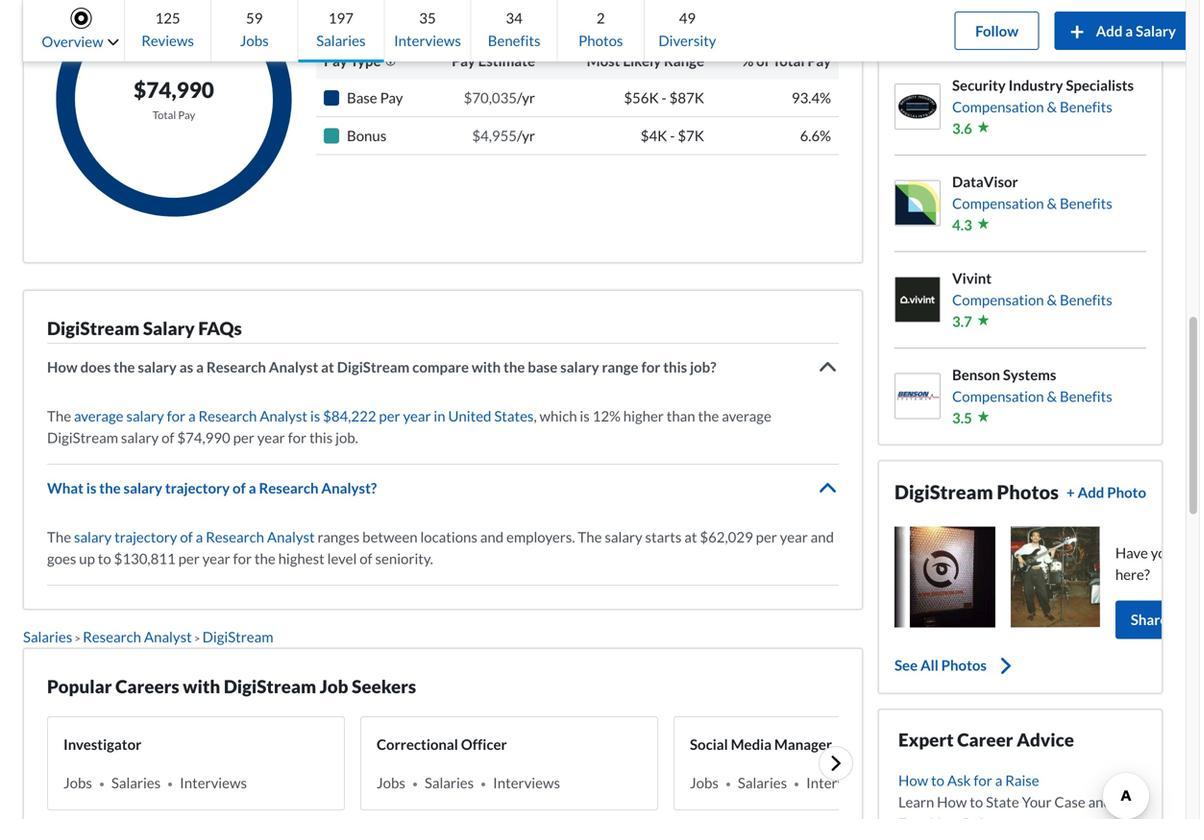 Task type: vqa. For each thing, say whether or not it's contained in the screenshot.
'297'
no



Task type: describe. For each thing, give the bounding box(es) containing it.
4.3
[[953, 216, 972, 233]]

compensation & benefits link for vivint
[[953, 289, 1113, 311]]

salary left as
[[138, 358, 177, 376]]

expert career advice
[[899, 729, 1074, 751]]

share a pho button
[[1116, 601, 1201, 640]]

wor
[[1177, 544, 1201, 562]]

compensation & benefits link for benson
[[953, 386, 1113, 407]]

specialists
[[1066, 76, 1134, 94]]

security industry specialists compensation & benefits
[[953, 76, 1134, 115]]

jobs link for investigator
[[63, 774, 92, 792]]

salary inside , which is 12% higher than the average digistream salary of $74,990 per year for this job.
[[121, 429, 159, 446]]

% of total pay
[[742, 52, 831, 69]]

base pay
[[347, 89, 403, 106]]

total inside $74,990 total pay
[[153, 108, 176, 121]]

what
[[47, 479, 84, 497]]

base
[[347, 89, 377, 106]]

to inside the ranges between locations and employers. the salary starts at $62,029 per year and goes up to $130,811 per year for the highest level of seniority.
[[98, 550, 111, 567]]

year right $62,029
[[780, 528, 808, 546]]

$4k
[[641, 127, 667, 144]]

with inside dropdown button
[[472, 358, 501, 376]]

what is the salary trajectory of a research analyst?
[[47, 479, 377, 497]]

seniority.
[[375, 550, 433, 567]]

is inside what is the salary trajectory of a research analyst? dropdown button
[[86, 479, 97, 497]]

overview
[[42, 33, 103, 50]]

/ for $4,955
[[517, 127, 522, 144]]

a up specialists
[[1126, 22, 1133, 39]]

diversity
[[659, 32, 717, 49]]

1 > from the left
[[74, 632, 81, 645]]

how to ask for a raise learn how to state your case and earn your raise
[[899, 772, 1112, 820]]

learn
[[899, 794, 935, 811]]

does
[[80, 358, 111, 376]]

49
[[679, 9, 696, 26]]

follow
[[976, 22, 1019, 39]]

starts
[[645, 528, 682, 546]]

the salary trajectory of a research analyst
[[47, 528, 315, 546]]

security industry specialists image
[[896, 85, 940, 129]]

$74,990 total pay
[[134, 76, 214, 121]]

salary up "the salary trajectory of a research analyst"
[[124, 479, 162, 497]]

in
[[434, 407, 446, 425]]

share
[[1131, 611, 1168, 629]]

pay up 93.4%
[[808, 52, 831, 69]]

how to ask for a raise link
[[899, 770, 1143, 792]]

interviews link for investigator
[[180, 774, 247, 792]]

security
[[953, 76, 1006, 94]]

$74,990 inside , which is 12% higher than the average digistream salary of $74,990 per year for this job.
[[177, 429, 230, 446]]

analyst up 'highest' at the bottom of page
[[267, 528, 315, 546]]

analyst left $84,222 at the left
[[260, 407, 308, 425]]

interviews link for social media manager
[[807, 774, 874, 792]]

& inside security industry specialists compensation & benefits
[[1047, 98, 1057, 115]]

ranges between locations and employers. the salary starts at $62,029 per year and goes up to $130,811 per year for the highest level of seniority.
[[47, 528, 834, 567]]

correctional officer
[[377, 736, 507, 753]]

& inside "benson systems compensation & benefits"
[[1047, 388, 1057, 405]]

average salary for a research analyst is $84,222 per year in united states link
[[74, 407, 534, 425]]

$4,955
[[472, 127, 517, 144]]

3.6
[[953, 120, 972, 137]]

popular careers with digistream job seekers
[[47, 676, 416, 698]]

1 vertical spatial trajectory
[[114, 528, 177, 546]]

pay left estimate
[[452, 52, 476, 69]]

compensation & benefits link for datavisor
[[953, 193, 1113, 214]]

employers.
[[507, 528, 575, 546]]

salaries link down investigator
[[111, 774, 161, 792]]

up
[[79, 550, 95, 567]]

1 average from the left
[[74, 407, 124, 425]]

a down as
[[188, 407, 196, 425]]

job.
[[336, 429, 358, 446]]

2 vertical spatial to
[[970, 794, 983, 811]]

per right $84,222 at the left
[[379, 407, 400, 425]]

salaries > research analyst > digistream
[[23, 628, 274, 646]]

digistream down 3.5
[[895, 481, 994, 504]]

datavisor compensation & benefits
[[953, 173, 1113, 212]]

$130,811
[[114, 550, 176, 567]]

for inside how does the salary as a research analyst at digistream compare with the base salary range for this job? dropdown button
[[642, 358, 661, 376]]

next button image
[[825, 752, 847, 775]]

$70,035 / yr
[[464, 89, 535, 106]]

+ add photo link
[[1067, 477, 1147, 508]]

1 horizontal spatial is
[[310, 407, 320, 425]]

0 vertical spatial raise
[[1006, 772, 1040, 789]]

a right as
[[196, 358, 204, 376]]

how does the salary as a research analyst at digistream compare with the base salary range for this job?
[[47, 358, 717, 376]]

a down what is the salary trajectory of a research analyst?
[[196, 528, 203, 546]]

see all photos link
[[895, 655, 1147, 678]]

benefits inside datavisor compensation & benefits
[[1060, 194, 1113, 212]]

1 horizontal spatial your
[[1022, 794, 1052, 811]]

what is the salary trajectory of a research analyst? button
[[47, 465, 839, 511]]

compensation & benefits link for security
[[953, 96, 1134, 118]]

$84,222
[[323, 407, 376, 425]]

salaries link up popular
[[23, 628, 72, 646]]

add a salary link
[[1055, 12, 1192, 50]]

2
[[597, 9, 605, 26]]

digistream down digistream link
[[224, 676, 316, 698]]

0 horizontal spatial salary
[[143, 317, 195, 339]]

of inside dropdown button
[[233, 479, 246, 497]]

& inside vivint compensation & benefits
[[1047, 291, 1057, 308]]

ranges
[[318, 528, 360, 546]]

the inside the ranges between locations and employers. the salary starts at $62,029 per year and goes up to $130,811 per year for the highest level of seniority.
[[255, 550, 276, 567]]

type
[[350, 52, 381, 69]]

jobs link for correctional officer
[[377, 774, 406, 792]]

0 vertical spatial add
[[1096, 22, 1123, 39]]

seekers
[[352, 676, 416, 698]]

see
[[895, 657, 918, 674]]

research up popular
[[83, 628, 141, 646]]

research analyst link
[[83, 628, 192, 646]]

salaries down investigator
[[111, 774, 161, 792]]

united
[[448, 407, 492, 425]]

compensation inside "benson systems compensation & benefits"
[[953, 388, 1044, 405]]

jobs for correctional officer
[[377, 774, 406, 792]]

pay right base
[[380, 89, 403, 106]]

as
[[180, 358, 193, 376]]

this inside , which is 12% higher than the average digistream salary of $74,990 per year for this job.
[[309, 429, 333, 446]]

per down salary trajectory of a research analyst link
[[178, 550, 200, 567]]

125 reviews
[[141, 9, 194, 49]]

59 jobs
[[240, 9, 269, 49]]

35
[[419, 9, 436, 26]]

analyst inside how does the salary as a research analyst at digistream compare with the base salary range for this job? dropdown button
[[269, 358, 318, 376]]

digistream inside dropdown button
[[337, 358, 410, 376]]

systems
[[1003, 366, 1057, 383]]

research inside what is the salary trajectory of a research analyst? dropdown button
[[259, 479, 319, 497]]

$4k - $7k
[[641, 127, 705, 144]]

level
[[327, 550, 357, 567]]

/ for $70,035
[[517, 89, 522, 106]]

industry
[[1009, 76, 1063, 94]]

digistream link
[[202, 628, 274, 646]]

of right %
[[757, 52, 770, 69]]

officer
[[461, 736, 507, 753]]

pay type
[[324, 52, 381, 69]]

year left in at the left of page
[[403, 407, 431, 425]]

35 interviews
[[394, 9, 461, 49]]

benson systems image
[[896, 374, 940, 419]]

197
[[329, 9, 354, 26]]

which
[[540, 407, 577, 425]]

advice
[[1017, 729, 1074, 751]]

photos for 2
[[579, 32, 623, 49]]

125
[[155, 9, 180, 26]]

a inside how to ask for a raise learn how to state your case and earn your raise
[[995, 772, 1003, 789]]

add inside digistream photos + add photo
[[1078, 484, 1105, 501]]

benefits inside vivint compensation & benefits
[[1060, 291, 1113, 308]]

1 vertical spatial your
[[931, 815, 961, 820]]

- for $56k
[[662, 89, 667, 106]]

0 vertical spatial salary
[[1136, 22, 1176, 39]]

yr for $70,035 / yr
[[522, 89, 535, 106]]

salaries up popular
[[23, 628, 72, 646]]

add a salary
[[1096, 22, 1176, 39]]

yr for $4,955 / yr
[[522, 127, 535, 144]]

average inside , which is 12% higher than the average digistream salary of $74,990 per year for this job.
[[722, 407, 772, 425]]

59
[[246, 9, 263, 26]]

range
[[664, 52, 705, 69]]

have
[[1116, 544, 1148, 562]]

digistream photos + add photo
[[895, 481, 1147, 504]]

analyst?
[[321, 479, 377, 497]]

jobs link for social media manager
[[690, 774, 719, 792]]

how does the salary as a research analyst at digistream compare with the base salary range for this job? button
[[47, 344, 839, 390]]

jobs for social media manager
[[690, 774, 719, 792]]

and for locations
[[811, 528, 834, 546]]

salaries down 197
[[316, 32, 366, 49]]

careers
[[115, 676, 179, 698]]

salary inside the ranges between locations and employers. the salary starts at $62,029 per year and goes up to $130,811 per year for the highest level of seniority.
[[605, 528, 643, 546]]

$87k
[[670, 89, 705, 106]]

than
[[667, 407, 696, 425]]



Task type: locate. For each thing, give the bounding box(es) containing it.
jobs down the social at right
[[690, 774, 719, 792]]

is left $84,222 at the left
[[310, 407, 320, 425]]

state
[[986, 794, 1020, 811]]

a up salary trajectory of a research analyst link
[[249, 479, 256, 497]]

3.7
[[953, 313, 972, 330]]

compensation inside datavisor compensation & benefits
[[953, 194, 1044, 212]]

vivint
[[953, 269, 992, 287]]

1 vertical spatial to
[[931, 772, 945, 789]]

compensation down security
[[953, 98, 1044, 115]]

manager
[[775, 736, 832, 753]]

3 interviews link from the left
[[807, 774, 874, 792]]

/ down $70,035 / yr
[[517, 127, 522, 144]]

0 horizontal spatial this
[[309, 429, 333, 446]]

expert
[[899, 729, 954, 751]]

is inside , which is 12% higher than the average digistream salary of $74,990 per year for this job.
[[580, 407, 590, 425]]

with right compare
[[472, 358, 501, 376]]

digistream up $84,222 at the left
[[337, 358, 410, 376]]

how for how to ask for a raise learn how to state your case and earn your raise
[[899, 772, 929, 789]]

+
[[1067, 484, 1075, 501]]

0 horizontal spatial with
[[183, 676, 220, 698]]

compensation & benefits link down the datavisor
[[953, 193, 1113, 214]]

of down what is the salary trajectory of a research analyst?
[[180, 528, 193, 546]]

1 vertical spatial with
[[183, 676, 220, 698]]

compensation down the datavisor
[[953, 194, 1044, 212]]

per
[[379, 407, 400, 425], [233, 429, 255, 446], [756, 528, 777, 546], [178, 550, 200, 567]]

> left digistream link
[[194, 632, 200, 645]]

estimate
[[478, 52, 535, 69]]

0 horizontal spatial interviews link
[[180, 774, 247, 792]]

1 vertical spatial raise
[[964, 815, 998, 820]]

the right what on the bottom
[[99, 479, 121, 497]]

1 compensation & benefits link from the top
[[953, 96, 1134, 118]]

of inside , which is 12% higher than the average digistream salary of $74,990 per year for this job.
[[162, 429, 174, 446]]

for inside how to ask for a raise learn how to state your case and earn your raise
[[974, 772, 993, 789]]

2 & from the top
[[1047, 194, 1057, 212]]

raise
[[1006, 772, 1040, 789], [964, 815, 998, 820]]

states
[[494, 407, 534, 425]]

faqs
[[198, 317, 242, 339]]

2 horizontal spatial to
[[970, 794, 983, 811]]

& up vivint compensation & benefits at right top
[[1047, 194, 1057, 212]]

1 interviews link from the left
[[180, 774, 247, 792]]

vivint image
[[896, 278, 940, 322]]

0 vertical spatial photos
[[579, 32, 623, 49]]

0 vertical spatial $74,990
[[134, 76, 214, 102]]

1 vertical spatial yr
[[522, 127, 535, 144]]

2 vertical spatial how
[[937, 794, 967, 811]]

jobs
[[240, 32, 269, 49], [63, 774, 92, 792], [377, 774, 406, 792], [690, 774, 719, 792]]

ask
[[948, 772, 971, 789]]

salaries
[[316, 32, 366, 49], [23, 628, 72, 646], [111, 774, 161, 792], [425, 774, 474, 792], [738, 774, 787, 792]]

0 horizontal spatial to
[[98, 550, 111, 567]]

0 horizontal spatial -
[[662, 89, 667, 106]]

locations
[[420, 528, 478, 546]]

photos up 'most'
[[579, 32, 623, 49]]

at
[[321, 358, 334, 376], [685, 528, 697, 546]]

1 vertical spatial /
[[517, 127, 522, 144]]

$7k
[[678, 127, 705, 144]]

1 / from the top
[[517, 89, 522, 106]]

at up $84,222 at the left
[[321, 358, 334, 376]]

jobs link down correctional
[[377, 774, 406, 792]]

at for $62,029
[[685, 528, 697, 546]]

34
[[506, 9, 523, 26]]

job
[[320, 676, 348, 698]]

1 horizontal spatial how
[[899, 772, 929, 789]]

$74,990 down reviews
[[134, 76, 214, 102]]

0 horizontal spatial how
[[47, 358, 78, 376]]

0 vertical spatial -
[[662, 89, 667, 106]]

the left 'highest' at the bottom of page
[[255, 550, 276, 567]]

& down industry
[[1047, 98, 1057, 115]]

pay estimate
[[452, 52, 535, 69]]

- for $4k
[[670, 127, 675, 144]]

34 benefits
[[488, 9, 541, 49]]

2 average from the left
[[722, 407, 772, 425]]

2 horizontal spatial jobs link
[[690, 774, 719, 792]]

the right than
[[698, 407, 719, 425]]

0 horizontal spatial your
[[931, 815, 961, 820]]

how up learn
[[899, 772, 929, 789]]

salary trajectory of a research analyst link
[[74, 528, 315, 546]]

how
[[47, 358, 78, 376], [899, 772, 929, 789], [937, 794, 967, 811]]

research up what is the salary trajectory of a research analyst?
[[198, 407, 257, 425]]

pay inside $74,990 total pay
[[178, 108, 195, 121]]

total right %
[[773, 52, 805, 69]]

2 horizontal spatial interviews link
[[807, 774, 874, 792]]

how inside dropdown button
[[47, 358, 78, 376]]

0 vertical spatial total
[[773, 52, 805, 69]]

1 yr from the top
[[522, 89, 535, 106]]

benefits inside "benson systems compensation & benefits"
[[1060, 388, 1113, 405]]

for right ask
[[974, 772, 993, 789]]

2 horizontal spatial and
[[1089, 794, 1112, 811]]

/ down estimate
[[517, 89, 522, 106]]

for down salary trajectory of a research analyst link
[[233, 550, 252, 567]]

of up what is the salary trajectory of a research analyst?
[[162, 429, 174, 446]]

3 & from the top
[[1047, 291, 1057, 308]]

your
[[1022, 794, 1052, 811], [931, 815, 961, 820]]

media
[[731, 736, 772, 753]]

$70,035
[[464, 89, 517, 106]]

the for the average salary for a research analyst is $84,222 per year in united states
[[47, 407, 71, 425]]

per down the average salary for a research analyst is $84,222 per year in united states
[[233, 429, 255, 446]]

this left the job.
[[309, 429, 333, 446]]

pho
[[1181, 611, 1201, 629]]

of up salary trajectory of a research analyst link
[[233, 479, 246, 497]]

at inside the ranges between locations and employers. the salary starts at $62,029 per year and goes up to $130,811 per year for the highest level of seniority.
[[685, 528, 697, 546]]

salary down 'digistream salary faqs'
[[126, 407, 164, 425]]

for inside the ranges between locations and employers. the salary starts at $62,029 per year and goes up to $130,811 per year for the highest level of seniority.
[[233, 550, 252, 567]]

and right 'case'
[[1089, 794, 1112, 811]]

4 compensation from the top
[[953, 388, 1044, 405]]

raise up state
[[1006, 772, 1040, 789]]

base
[[528, 358, 558, 376]]

0 horizontal spatial at
[[321, 358, 334, 376]]

total down reviews
[[153, 108, 176, 121]]

2 > from the left
[[194, 632, 200, 645]]

a inside button
[[1171, 611, 1179, 629]]

- left '$87k'
[[662, 89, 667, 106]]

salary up what is the salary trajectory of a research analyst?
[[121, 429, 159, 446]]

average down "does"
[[74, 407, 124, 425]]

digistream
[[47, 317, 140, 339], [337, 358, 410, 376], [47, 429, 118, 446], [895, 481, 994, 504], [202, 628, 274, 646], [224, 676, 316, 698]]

pay
[[324, 52, 348, 69], [452, 52, 476, 69], [808, 52, 831, 69], [380, 89, 403, 106], [178, 108, 195, 121]]

1 vertical spatial how
[[899, 772, 929, 789]]

salaries link down social media manager
[[738, 774, 787, 792]]

1 vertical spatial at
[[685, 528, 697, 546]]

analyst
[[269, 358, 318, 376], [260, 407, 308, 425], [267, 528, 315, 546], [144, 628, 192, 646]]

salaries down social media manager
[[738, 774, 787, 792]]

salary right base
[[560, 358, 599, 376]]

jobs link down investigator
[[63, 774, 92, 792]]

%
[[742, 52, 754, 69]]

2 / from the top
[[517, 127, 522, 144]]

the inside the ranges between locations and employers. the salary starts at $62,029 per year and goes up to $130,811 per year for the highest level of seniority.
[[578, 528, 602, 546]]

salary left starts
[[605, 528, 643, 546]]

of right level
[[360, 550, 373, 567]]

higher
[[624, 407, 664, 425]]

1 horizontal spatial to
[[931, 772, 945, 789]]

share a pho
[[1131, 611, 1201, 629]]

benefits inside security industry specialists compensation & benefits
[[1060, 98, 1113, 115]]

and right $62,029
[[811, 528, 834, 546]]

trajectory up salary trajectory of a research analyst link
[[165, 479, 230, 497]]

jobs down investigator
[[63, 774, 92, 792]]

compare
[[413, 358, 469, 376]]

1 & from the top
[[1047, 98, 1057, 115]]

salaries link down the correctional officer
[[425, 774, 474, 792]]

1 horizontal spatial average
[[722, 407, 772, 425]]

your right 'earn'
[[931, 815, 961, 820]]

> up popular
[[74, 632, 81, 645]]

2 horizontal spatial how
[[937, 794, 967, 811]]

0 vertical spatial at
[[321, 358, 334, 376]]

0 horizontal spatial photos
[[579, 32, 623, 49]]

range
[[602, 358, 639, 376]]

1 horizontal spatial and
[[811, 528, 834, 546]]

the
[[114, 358, 135, 376], [504, 358, 525, 376], [698, 407, 719, 425], [99, 479, 121, 497], [255, 550, 276, 567]]

the average salary for a research analyst is $84,222 per year in united states
[[47, 407, 534, 425]]

salary up up
[[74, 528, 112, 546]]

2 horizontal spatial photos
[[997, 481, 1059, 504]]

research down what is the salary trajectory of a research analyst?
[[206, 528, 264, 546]]

1 vertical spatial salary
[[143, 317, 195, 339]]

the left base
[[504, 358, 525, 376]]

&
[[1047, 98, 1057, 115], [1047, 194, 1057, 212], [1047, 291, 1057, 308], [1047, 388, 1057, 405]]

0 vertical spatial this
[[663, 358, 687, 376]]

photos right all
[[942, 657, 987, 674]]

your down how to ask for a raise link
[[1022, 794, 1052, 811]]

2 compensation & benefits link from the top
[[953, 193, 1113, 214]]

analyst up the average salary for a research analyst is $84,222 per year in united states
[[269, 358, 318, 376]]

case
[[1055, 794, 1086, 811]]

0 horizontal spatial total
[[153, 108, 176, 121]]

1 horizontal spatial raise
[[1006, 772, 1040, 789]]

1 jobs link from the left
[[63, 774, 92, 792]]

bonus
[[347, 127, 387, 144]]

at inside how does the salary as a research analyst at digistream compare with the base salary range for this job? dropdown button
[[321, 358, 334, 376]]

3 compensation from the top
[[953, 291, 1044, 308]]

2 yr from the top
[[522, 127, 535, 144]]

2 horizontal spatial is
[[580, 407, 590, 425]]

$62,029
[[700, 528, 753, 546]]

salaries down the correctional officer
[[425, 774, 474, 792]]

analyst up careers
[[144, 628, 192, 646]]

total
[[773, 52, 805, 69], [153, 108, 176, 121]]

jobs link down the social at right
[[690, 774, 719, 792]]

benefits
[[488, 32, 541, 49], [1060, 98, 1113, 115], [1060, 194, 1113, 212], [1060, 291, 1113, 308], [1060, 388, 1113, 405]]

0 vertical spatial with
[[472, 358, 501, 376]]

jobs down 59
[[240, 32, 269, 49]]

for down as
[[167, 407, 186, 425]]

salary
[[138, 358, 177, 376], [560, 358, 599, 376], [126, 407, 164, 425], [121, 429, 159, 446], [124, 479, 162, 497], [74, 528, 112, 546], [605, 528, 643, 546]]

pay left the type
[[324, 52, 348, 69]]

1 vertical spatial -
[[670, 127, 675, 144]]

1 horizontal spatial jobs link
[[377, 774, 406, 792]]

0 vertical spatial how
[[47, 358, 78, 376]]

the right employers.
[[578, 528, 602, 546]]

per right $62,029
[[756, 528, 777, 546]]

is right what on the bottom
[[86, 479, 97, 497]]

2 compensation from the top
[[953, 194, 1044, 212]]

1 horizontal spatial photos
[[942, 657, 987, 674]]

1 compensation from the top
[[953, 98, 1044, 115]]

a up state
[[995, 772, 1003, 789]]

0 horizontal spatial and
[[480, 528, 504, 546]]

for inside , which is 12% higher than the average digistream salary of $74,990 per year for this job.
[[288, 429, 307, 446]]

1 vertical spatial photos
[[997, 481, 1059, 504]]

0 vertical spatial your
[[1022, 794, 1052, 811]]

reviews
[[141, 32, 194, 49]]

1 horizontal spatial salary
[[1136, 22, 1176, 39]]

0 vertical spatial trajectory
[[165, 479, 230, 497]]

average right than
[[722, 407, 772, 425]]

research down faqs on the left top
[[206, 358, 266, 376]]

2 interviews link from the left
[[493, 774, 560, 792]]

how down ask
[[937, 794, 967, 811]]

1 vertical spatial $74,990
[[177, 429, 230, 446]]

have you wor
[[1116, 544, 1201, 583]]

1 horizontal spatial >
[[194, 632, 200, 645]]

of
[[757, 52, 770, 69], [162, 429, 174, 446], [233, 479, 246, 497], [180, 528, 193, 546], [360, 550, 373, 567]]

of inside the ranges between locations and employers. the salary starts at $62,029 per year and goes up to $130,811 per year for the highest level of seniority.
[[360, 550, 373, 567]]

yr right $4,955
[[522, 127, 535, 144]]

1 horizontal spatial this
[[663, 358, 687, 376]]

1 horizontal spatial at
[[685, 528, 697, 546]]

and for ask
[[1089, 794, 1112, 811]]

research inside how does the salary as a research analyst at digistream compare with the base salary range for this job? dropdown button
[[206, 358, 266, 376]]

1 horizontal spatial total
[[773, 52, 805, 69]]

year
[[403, 407, 431, 425], [257, 429, 285, 446], [780, 528, 808, 546], [202, 550, 230, 567]]

compensation down benson
[[953, 388, 1044, 405]]

0 horizontal spatial raise
[[964, 815, 998, 820]]

1 vertical spatial total
[[153, 108, 176, 121]]

1 horizontal spatial with
[[472, 358, 501, 376]]

,
[[534, 407, 537, 425]]

digistream up popular careers with digistream job seekers
[[202, 628, 274, 646]]

3 jobs link from the left
[[690, 774, 719, 792]]

photos left +
[[997, 481, 1059, 504]]

add
[[1096, 22, 1123, 39], [1078, 484, 1105, 501]]

2 vertical spatial photos
[[942, 657, 987, 674]]

0 horizontal spatial is
[[86, 479, 97, 497]]

social media manager
[[690, 736, 832, 753]]

4 compensation & benefits link from the top
[[953, 386, 1113, 407]]

compensation & benefits link
[[953, 96, 1134, 118], [953, 193, 1113, 214], [953, 289, 1113, 311], [953, 386, 1113, 407]]

3 compensation & benefits link from the top
[[953, 289, 1113, 311]]

>
[[74, 632, 81, 645], [194, 632, 200, 645]]

at right starts
[[685, 528, 697, 546]]

0 horizontal spatial jobs link
[[63, 774, 92, 792]]

the for the salary trajectory of a research analyst
[[47, 528, 71, 546]]

year inside , which is 12% higher than the average digistream salary of $74,990 per year for this job.
[[257, 429, 285, 446]]

0 horizontal spatial average
[[74, 407, 124, 425]]

this inside dropdown button
[[663, 358, 687, 376]]

1 horizontal spatial -
[[670, 127, 675, 144]]

digistream photo of: digistream washington image
[[895, 527, 996, 628]]

datavisor image
[[896, 181, 940, 225]]

per inside , which is 12% higher than the average digistream salary of $74,990 per year for this job.
[[233, 429, 255, 446]]

at for digistream
[[321, 358, 334, 376]]

compensation & benefits link down industry
[[953, 96, 1134, 118]]

2 jobs link from the left
[[377, 774, 406, 792]]

photos for digistream photos
[[997, 481, 1059, 504]]

the up goes
[[47, 528, 71, 546]]

and right locations
[[480, 528, 504, 546]]

most
[[587, 52, 620, 69]]

the right "does"
[[114, 358, 135, 376]]

benson
[[953, 366, 1001, 383]]

- left $7k
[[670, 127, 675, 144]]

the inside , which is 12% higher than the average digistream salary of $74,990 per year for this job.
[[698, 407, 719, 425]]

and inside how to ask for a raise learn how to state your case and earn your raise
[[1089, 794, 1112, 811]]

1 vertical spatial add
[[1078, 484, 1105, 501]]

& inside datavisor compensation & benefits
[[1047, 194, 1057, 212]]

0 vertical spatial yr
[[522, 89, 535, 106]]

all
[[921, 657, 939, 674]]

salaries link
[[23, 628, 72, 646], [111, 774, 161, 792], [425, 774, 474, 792], [738, 774, 787, 792]]

between
[[363, 528, 418, 546]]

digistream up "does"
[[47, 317, 140, 339]]

likely
[[623, 52, 661, 69]]

digistream inside , which is 12% higher than the average digistream salary of $74,990 per year for this job.
[[47, 429, 118, 446]]

jobs for investigator
[[63, 774, 92, 792]]

digistream photo of: samir  mohamed image
[[1011, 527, 1100, 628]]

this left "job?"
[[663, 358, 687, 376]]

0 horizontal spatial >
[[74, 632, 81, 645]]

how for how does the salary as a research analyst at digistream compare with the base salary range for this job?
[[47, 358, 78, 376]]

year down salary trajectory of a research analyst link
[[202, 550, 230, 567]]

vivint compensation & benefits
[[953, 269, 1113, 308]]

4 & from the top
[[1047, 388, 1057, 405]]

trajectory inside dropdown button
[[165, 479, 230, 497]]

1 horizontal spatial interviews link
[[493, 774, 560, 792]]

1 vertical spatial this
[[309, 429, 333, 446]]

0 vertical spatial to
[[98, 550, 111, 567]]

compensation inside security industry specialists compensation & benefits
[[953, 98, 1044, 115]]

most likely range
[[587, 52, 705, 69]]

social
[[690, 736, 728, 753]]

compensation inside vivint compensation & benefits
[[953, 291, 1044, 308]]

to right up
[[98, 550, 111, 567]]

see all photos
[[895, 657, 987, 674]]

0 vertical spatial /
[[517, 89, 522, 106]]

for down average salary for a research analyst is $84,222 per year in united states link
[[288, 429, 307, 446]]

197 salaries
[[316, 9, 366, 49]]

compensation & benefits link down vivint
[[953, 289, 1113, 311]]

6.6%
[[800, 127, 831, 144]]



